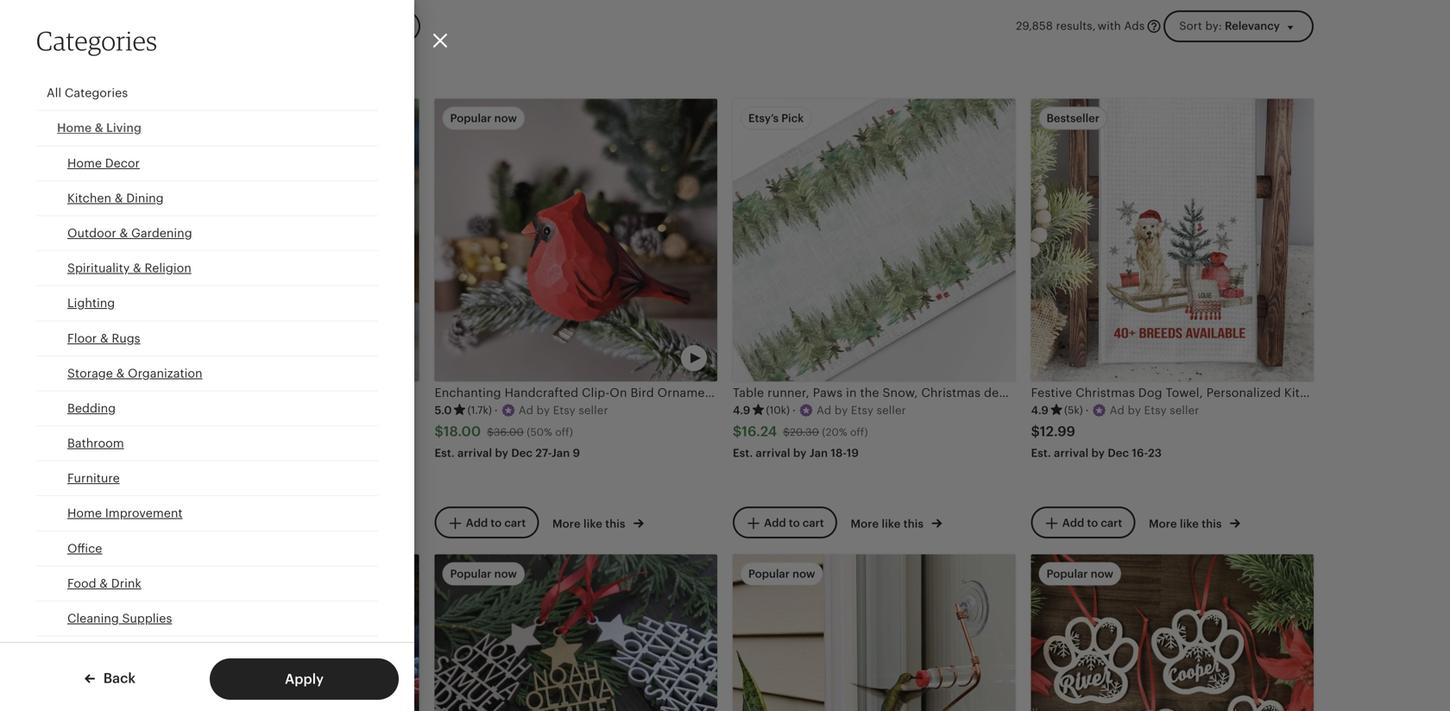 Task type: vqa. For each thing, say whether or not it's contained in the screenshot.
country
no



Task type: locate. For each thing, give the bounding box(es) containing it.
1 horizontal spatial arrival
[[756, 447, 790, 460]]

3 add from the left
[[764, 517, 786, 530]]

2 to from the left
[[491, 517, 502, 530]]

1 add to cart button from the left
[[136, 507, 241, 539]]

2 pick from the left
[[781, 112, 804, 125]]

add down $ 12.99 est. arrival by dec 16-23
[[1062, 517, 1084, 530]]

outdoor & gardening
[[67, 226, 192, 240]]

2 cart from the left
[[504, 517, 526, 530]]

categories
[[36, 25, 158, 57], [65, 86, 128, 100]]

add down est. arrival by dec 27-jan 9 in the left of the page
[[466, 517, 488, 530]]

home improvement button
[[36, 497, 378, 532]]

rugs
[[112, 331, 140, 345]]

enchanting handcrafted clip-on bird ornaments for christmas trees – vibrant, artisanal, and unique holiday decorations image
[[435, 99, 717, 382]]

& right food in the left bottom of the page
[[100, 577, 108, 590]]

etsy's
[[152, 112, 182, 125], [748, 112, 779, 125]]

pick for 24.00
[[185, 112, 207, 125]]

0 horizontal spatial 4.9
[[733, 404, 751, 417]]

etsy's pick for 24.00
[[152, 112, 207, 125]]

& left religion
[[133, 261, 141, 275]]

outdoor & gardening button
[[36, 216, 378, 251]]

2 dec from the left
[[1108, 447, 1129, 460]]

· right (10k)
[[792, 404, 796, 417]]

est.
[[435, 447, 455, 460], [733, 447, 753, 460], [1031, 447, 1051, 460]]

1 to from the left
[[192, 517, 203, 530]]

2 horizontal spatial off)
[[850, 426, 868, 438]]

0 horizontal spatial jan
[[552, 447, 570, 460]]

add to cart button down furniture button
[[136, 507, 241, 539]]

$ inside $ 16.24 $ 20.30 (20% off)
[[783, 426, 790, 438]]

by
[[495, 447, 508, 460], [793, 447, 807, 460], [1092, 447, 1105, 460]]

add to cart button down $ 12.99 est. arrival by dec 16-23
[[1031, 507, 1135, 539]]

add to cart up office 'button'
[[168, 517, 228, 530]]

pick for 16.24
[[781, 112, 804, 125]]

cart up office 'button'
[[206, 517, 228, 530]]

add
[[168, 517, 190, 530], [466, 517, 488, 530], [764, 517, 786, 530], [1062, 517, 1084, 530]]

by down $ 16.24 $ 20.30 (20% off)
[[793, 447, 807, 460]]

2 by from the left
[[793, 447, 807, 460]]

back link
[[85, 669, 136, 688]]

3 add to cart from the left
[[764, 517, 824, 530]]

0 horizontal spatial by
[[495, 447, 508, 460]]

(1.7k)
[[468, 404, 492, 416]]

dec left 27-
[[511, 447, 533, 460]]

floor & rugs
[[67, 331, 140, 345]]

now
[[494, 112, 517, 125], [196, 568, 219, 580], [494, 568, 517, 580], [793, 568, 815, 580], [1091, 568, 1114, 580]]

dec left 16-
[[1108, 447, 1129, 460]]

etsy's for 24.00
[[152, 112, 182, 125]]

home & living
[[57, 121, 141, 135]]

popular
[[450, 112, 492, 125], [152, 568, 193, 580], [450, 568, 492, 580], [748, 568, 790, 580], [1047, 568, 1088, 580]]

0 horizontal spatial dec
[[511, 447, 533, 460]]

to for 18.00
[[491, 517, 502, 530]]

1 horizontal spatial etsy's
[[748, 112, 779, 125]]

book page snowman-literary gift-christmas decor-holiday decor-christmas gifts-eco-friendly-book exchange-winter decor-gifts under 30 image
[[136, 99, 419, 382]]

est. down 18.00
[[435, 447, 455, 460]]

categories up all categories
[[36, 25, 158, 57]]

to down the est. arrival by jan 18-19
[[789, 517, 800, 530]]

& right storage on the bottom of page
[[116, 366, 125, 380]]

custom neon sign | neon sign | wedding signs | name neon sign | led neon light sign | wedding bridesmaid gifts | wall decor | home decor image
[[136, 555, 419, 711]]

2 jan from the left
[[810, 447, 828, 460]]

1 add to cart from the left
[[168, 517, 228, 530]]

2 4.9 from the left
[[1031, 404, 1049, 417]]

2 popular now link from the left
[[435, 555, 717, 711]]

jan left 9
[[552, 447, 570, 460]]

· right (1.7k)
[[494, 404, 498, 417]]

est. inside $ 12.99 est. arrival by dec 16-23
[[1031, 447, 1051, 460]]

off) for 16.24
[[850, 426, 868, 438]]

est. for 16.24
[[733, 447, 753, 460]]

$
[[136, 424, 145, 439], [435, 424, 444, 439], [733, 424, 742, 439], [1031, 424, 1040, 439], [191, 426, 198, 438], [487, 426, 494, 438], [783, 426, 790, 438]]

cart down the est. arrival by jan 18-19
[[803, 517, 824, 530]]

ads
[[1124, 20, 1145, 33]]

bestseller
[[1047, 112, 1100, 125]]

3 off) from the left
[[850, 426, 868, 438]]

1 by from the left
[[495, 447, 508, 460]]

add to cart
[[168, 517, 228, 530], [466, 517, 526, 530], [764, 517, 824, 530], [1062, 517, 1122, 530]]

by for 16.24
[[793, 447, 807, 460]]

home up office
[[67, 506, 102, 520]]

1 arrival from the left
[[458, 447, 492, 460]]

cart for 24.00
[[206, 517, 228, 530]]

cart for 18.00
[[504, 517, 526, 530]]

bedding button
[[36, 391, 378, 426]]

1 etsy's pick from the left
[[152, 112, 207, 125]]

add to cart down the est. arrival by jan 18-19
[[764, 517, 824, 530]]

by down $ 18.00 $ 36.00 (50% off)
[[495, 447, 508, 460]]

1 add from the left
[[168, 517, 190, 530]]

0 horizontal spatial arrival
[[458, 447, 492, 460]]

4.9 up 16.24
[[733, 404, 751, 417]]

1 est. from the left
[[435, 447, 455, 460]]

0 horizontal spatial est.
[[435, 447, 455, 460]]

1 vertical spatial categories
[[65, 86, 128, 100]]

home for home decor
[[67, 156, 102, 170]]

(25%
[[230, 426, 254, 438]]

etsy's for 16.24
[[748, 112, 779, 125]]

off) right (50%
[[555, 426, 573, 438]]

add to cart for 24.00
[[168, 517, 228, 530]]

now for personalized dog paw ornament | custom pet christmas ornament | animal 2023 ornament image
[[1091, 568, 1114, 580]]

categories up home & living on the left top of the page
[[65, 86, 128, 100]]

now for family christmas ornament - personalized ornament with names - christmas tree ornament image
[[494, 568, 517, 580]]

· right (5k)
[[1086, 404, 1089, 417]]

1 vertical spatial home
[[67, 156, 102, 170]]

off) up 19
[[850, 426, 868, 438]]

outdoor
[[67, 226, 116, 240]]

apply button
[[210, 659, 399, 700]]

to for 24.00
[[192, 517, 203, 530]]

off)
[[257, 426, 275, 438], [555, 426, 573, 438], [850, 426, 868, 438]]

3 by from the left
[[1092, 447, 1105, 460]]

& for floor
[[100, 331, 109, 345]]

1 etsy's from the left
[[152, 112, 182, 125]]

to down est. arrival by dec 27-jan 9 in the left of the page
[[491, 517, 502, 530]]

2 · from the left
[[792, 404, 796, 417]]

1 horizontal spatial est.
[[733, 447, 753, 460]]

1 popular now link from the left
[[136, 555, 419, 711]]

4.9 up 12.99
[[1031, 404, 1049, 417]]

arrival down 16.24
[[756, 447, 790, 460]]

pick
[[185, 112, 207, 125], [781, 112, 804, 125]]

est. down 12.99
[[1031, 447, 1051, 460]]

popular now link
[[136, 555, 419, 711], [435, 555, 717, 711], [733, 555, 1016, 711], [1031, 555, 1314, 711]]

off) inside $ 16.24 $ 20.30 (20% off)
[[850, 426, 868, 438]]

& for storage
[[116, 366, 125, 380]]

etsy's pick
[[152, 112, 207, 125], [748, 112, 804, 125]]

2 horizontal spatial ·
[[1086, 404, 1089, 417]]

1 horizontal spatial etsy's pick
[[748, 112, 804, 125]]

16-
[[1132, 447, 1148, 460]]

3 · from the left
[[1086, 404, 1089, 417]]

home up kitchen
[[67, 156, 102, 170]]

results,
[[1056, 20, 1096, 33]]

popular now
[[450, 112, 517, 125], [152, 568, 219, 580], [450, 568, 517, 580], [748, 568, 815, 580], [1047, 568, 1114, 580]]

4.9 for jan 18-19
[[733, 404, 751, 417]]

with ads
[[1098, 20, 1145, 33]]

0 horizontal spatial etsy's
[[152, 112, 182, 125]]

arrival down 12.99
[[1054, 447, 1089, 460]]

personalized dog paw ornament | custom pet christmas ornament | animal 2023 ornament image
[[1031, 555, 1314, 711]]

home improvement
[[67, 506, 183, 520]]

add to cart button for 16.24
[[733, 507, 837, 539]]

& inside 'button'
[[120, 226, 128, 240]]

home decor button
[[36, 146, 378, 181]]

·
[[494, 404, 498, 417], [792, 404, 796, 417], [1086, 404, 1089, 417]]

0 vertical spatial home
[[57, 121, 92, 135]]

to up office 'button'
[[192, 517, 203, 530]]

office
[[67, 542, 102, 555]]

1 dec from the left
[[511, 447, 533, 460]]

by for 18.00
[[495, 447, 508, 460]]

0 horizontal spatial ·
[[494, 404, 498, 417]]

by left 16-
[[1092, 447, 1105, 460]]

16.24
[[742, 424, 777, 439]]

0 horizontal spatial off)
[[257, 426, 275, 438]]

add to cart for 16.24
[[764, 517, 824, 530]]

3 to from the left
[[789, 517, 800, 530]]

1 pick from the left
[[185, 112, 207, 125]]

bathroom
[[67, 436, 124, 450]]

& for home
[[95, 121, 103, 135]]

off) right (25%
[[257, 426, 275, 438]]

2 add from the left
[[466, 517, 488, 530]]

dec
[[511, 447, 533, 460], [1108, 447, 1129, 460]]

& inside button
[[100, 331, 109, 345]]

2 add to cart from the left
[[466, 517, 526, 530]]

2 off) from the left
[[555, 426, 573, 438]]

2 horizontal spatial by
[[1092, 447, 1105, 460]]

3 cart from the left
[[803, 517, 824, 530]]

dec inside $ 12.99 est. arrival by dec 16-23
[[1108, 447, 1129, 460]]

2 horizontal spatial arrival
[[1054, 447, 1089, 460]]

cleaning supplies
[[67, 612, 172, 625]]

cleaning
[[67, 612, 119, 625]]

4.9
[[733, 404, 751, 417], [1031, 404, 1049, 417]]

0 horizontal spatial pick
[[185, 112, 207, 125]]

& inside button
[[100, 577, 108, 590]]

jan left 18-
[[810, 447, 828, 460]]

3 add to cart button from the left
[[733, 507, 837, 539]]

popular for personalized dog paw ornament | custom pet christmas ornament | animal 2023 ornament image
[[1047, 568, 1088, 580]]

jan
[[552, 447, 570, 460], [810, 447, 828, 460]]

1 · from the left
[[494, 404, 498, 417]]

est. down 16.24
[[733, 447, 753, 460]]

18-
[[831, 447, 847, 460]]

to
[[192, 517, 203, 530], [491, 517, 502, 530], [789, 517, 800, 530], [1087, 517, 1098, 530]]

1 horizontal spatial off)
[[555, 426, 573, 438]]

1 4.9 from the left
[[733, 404, 751, 417]]

1 horizontal spatial 4.9
[[1031, 404, 1049, 417]]

cart
[[206, 517, 228, 530], [504, 517, 526, 530], [803, 517, 824, 530], [1101, 517, 1122, 530]]

27-
[[536, 447, 552, 460]]

2 etsy's pick from the left
[[748, 112, 804, 125]]

$ 12.99 est. arrival by dec 16-23
[[1031, 424, 1162, 460]]

$ inside $ 12.99 est. arrival by dec 16-23
[[1031, 424, 1040, 439]]

off) inside $ 18.00 $ 36.00 (50% off)
[[555, 426, 573, 438]]

home down all categories
[[57, 121, 92, 135]]

popular for family christmas ornament - personalized ornament with names - christmas tree ornament image
[[450, 568, 492, 580]]

3 arrival from the left
[[1054, 447, 1089, 460]]

1 horizontal spatial pick
[[781, 112, 804, 125]]

spirituality & religion button
[[36, 251, 378, 286]]

1 cart from the left
[[206, 517, 228, 530]]

2 horizontal spatial est.
[[1031, 447, 1051, 460]]

2 est. from the left
[[733, 447, 753, 460]]

cart down $ 12.99 est. arrival by dec 16-23
[[1101, 517, 1122, 530]]

home
[[57, 121, 92, 135], [67, 156, 102, 170], [67, 506, 102, 520]]

1 horizontal spatial by
[[793, 447, 807, 460]]

& right outdoor
[[120, 226, 128, 240]]

· for 5.0
[[494, 404, 498, 417]]

cart down est. arrival by dec 27-jan 9 in the left of the page
[[504, 517, 526, 530]]

all categories
[[47, 86, 128, 100]]

3 est. from the left
[[1031, 447, 1051, 460]]

1 horizontal spatial ·
[[792, 404, 796, 417]]

home for home improvement
[[67, 506, 102, 520]]

24.00
[[145, 424, 185, 439]]

23
[[1148, 447, 1162, 460]]

shipping
[[161, 458, 204, 470]]

categories inside button
[[65, 86, 128, 100]]

kitchen
[[67, 191, 111, 205]]

home inside 'button'
[[67, 156, 102, 170]]

add to cart button down the est. arrival by jan 18-19
[[733, 507, 837, 539]]

4 add to cart button from the left
[[1031, 507, 1135, 539]]

add to cart button for 18.00
[[435, 507, 539, 539]]

living
[[106, 121, 141, 135]]

arrival down 18.00
[[458, 447, 492, 460]]

2 vertical spatial home
[[67, 506, 102, 520]]

2 etsy's from the left
[[748, 112, 779, 125]]

add to cart down est. arrival by dec 27-jan 9 in the left of the page
[[466, 517, 526, 530]]

1 off) from the left
[[257, 426, 275, 438]]

& left rugs in the left of the page
[[100, 331, 109, 345]]

1 horizontal spatial jan
[[810, 447, 828, 460]]

1 horizontal spatial dec
[[1108, 447, 1129, 460]]

add down the est. arrival by jan 18-19
[[764, 517, 786, 530]]

add to cart down $ 12.99 est. arrival by dec 16-23
[[1062, 517, 1122, 530]]

12.99
[[1040, 424, 1076, 439]]

2 arrival from the left
[[756, 447, 790, 460]]

2 add to cart button from the left
[[435, 507, 539, 539]]

to for 16.24
[[789, 517, 800, 530]]

& left living
[[95, 121, 103, 135]]

&
[[95, 121, 103, 135], [115, 191, 123, 205], [120, 226, 128, 240], [133, 261, 141, 275], [100, 331, 109, 345], [116, 366, 125, 380], [100, 577, 108, 590]]

add to cart button down est. arrival by dec 27-jan 9 in the left of the page
[[435, 507, 539, 539]]

popular now for custom neon sign | neon sign | wedding signs | name neon sign | led neon light sign | wedding bridesmaid gifts | wall decor | home decor image
[[152, 568, 219, 580]]

off) inside $ 24.00 $ 32.00 (25% off)
[[257, 426, 275, 438]]

0 horizontal spatial etsy's pick
[[152, 112, 207, 125]]

to down $ 12.99 est. arrival by dec 16-23
[[1087, 517, 1098, 530]]

& left "dining" on the top left of page
[[115, 191, 123, 205]]

add up office 'button'
[[168, 517, 190, 530]]



Task type: describe. For each thing, give the bounding box(es) containing it.
4 add to cart from the left
[[1062, 517, 1122, 530]]

bedding
[[67, 401, 116, 415]]

4.9 for dec 16-23
[[1031, 404, 1049, 417]]

dining
[[126, 191, 164, 205]]

32.00
[[198, 426, 227, 438]]

(5k)
[[1064, 404, 1083, 416]]

lighting
[[67, 296, 115, 310]]

29,858 results,
[[1016, 20, 1096, 33]]

storage
[[67, 366, 113, 380]]

all
[[47, 86, 61, 100]]

popular for custom neon sign | neon sign | wedding signs | name neon sign | led neon light sign | wedding bridesmaid gifts | wall decor | home decor image
[[152, 568, 193, 580]]

est. for 18.00
[[435, 447, 455, 460]]

the geo feeder | geometric window hummingbird feeder | sweet feeders | copper | aluminum | modern | home decor | glass bottle | suction cup image
[[733, 555, 1016, 711]]

organization
[[128, 366, 202, 380]]

home for home & living
[[57, 121, 92, 135]]

arrival for 16.24
[[756, 447, 790, 460]]

add for 24.00
[[168, 517, 190, 530]]

$ inside $ 24.00 $ 32.00 (25% off)
[[191, 426, 198, 438]]

storage & organization button
[[36, 356, 378, 391]]

add to cart for 18.00
[[466, 517, 526, 530]]

etsy's pick for 16.24
[[748, 112, 804, 125]]

1 jan from the left
[[552, 447, 570, 460]]

kitchen & dining
[[67, 191, 164, 205]]

furniture button
[[36, 462, 378, 497]]

$ inside $ 18.00 $ 36.00 (50% off)
[[487, 426, 494, 438]]

(10k)
[[766, 404, 790, 416]]

$ 24.00 $ 32.00 (25% off)
[[136, 424, 275, 439]]

4 popular now link from the left
[[1031, 555, 1314, 711]]

3 popular now link from the left
[[733, 555, 1016, 711]]

floor
[[67, 331, 97, 345]]

furniture
[[67, 471, 120, 485]]

kitchen & dining button
[[36, 181, 378, 216]]

popular now for personalized dog paw ornament | custom pet christmas ornament | animal 2023 ornament image
[[1047, 568, 1114, 580]]

apply
[[285, 672, 324, 687]]

20.30
[[790, 426, 819, 438]]

back
[[100, 671, 136, 686]]

improvement
[[105, 506, 183, 520]]

add to cart button for 24.00
[[136, 507, 241, 539]]

free
[[136, 458, 158, 470]]

spirituality & religion
[[67, 261, 191, 275]]

popular for the geo feeder | geometric window hummingbird feeder | sweet feeders | copper | aluminum | modern | home decor | glass bottle | suction cup image
[[748, 568, 790, 580]]

storage & organization
[[67, 366, 202, 380]]

office button
[[36, 532, 378, 567]]

popular now for the geo feeder | geometric window hummingbird feeder | sweet feeders | copper | aluminum | modern | home decor | glass bottle | suction cup image
[[748, 568, 815, 580]]

4 cart from the left
[[1101, 517, 1122, 530]]

arrival inside $ 12.99 est. arrival by dec 16-23
[[1054, 447, 1089, 460]]

home & living button
[[36, 111, 378, 146]]

with
[[1098, 20, 1121, 33]]

5.0
[[435, 404, 452, 417]]

religion
[[145, 261, 191, 275]]

add for 18.00
[[466, 517, 488, 530]]

supplies
[[122, 612, 172, 625]]

4 add from the left
[[1062, 517, 1084, 530]]

· for 4.9
[[1086, 404, 1089, 417]]

cart for 16.24
[[803, 517, 824, 530]]

$ 18.00 $ 36.00 (50% off)
[[435, 424, 573, 439]]

& for outdoor
[[120, 226, 128, 240]]

food & drink button
[[36, 567, 378, 602]]

all categories button
[[36, 76, 378, 111]]

add for 16.24
[[764, 517, 786, 530]]

family christmas ornament - personalized ornament with names - christmas tree ornament image
[[435, 555, 717, 711]]

29,858
[[1016, 20, 1053, 33]]

0 vertical spatial categories
[[36, 25, 158, 57]]

arrival for 18.00
[[458, 447, 492, 460]]

home decor
[[67, 156, 140, 170]]

est. arrival by dec 27-jan 9
[[435, 447, 580, 460]]

food
[[67, 577, 96, 590]]

popular now for family christmas ornament - personalized ornament with names - christmas tree ornament image
[[450, 568, 517, 580]]

drink
[[111, 577, 141, 590]]

gardening
[[131, 226, 192, 240]]

now for the geo feeder | geometric window hummingbird feeder | sweet feeders | copper | aluminum | modern | home decor | glass bottle | suction cup image
[[793, 568, 815, 580]]

floor & rugs button
[[36, 321, 378, 356]]

& for kitchen
[[115, 191, 123, 205]]

4 to from the left
[[1087, 517, 1098, 530]]

decor
[[105, 156, 140, 170]]

search filters dialog
[[0, 0, 1450, 711]]

36.00
[[494, 426, 524, 438]]

spirituality
[[67, 261, 130, 275]]

off) for 18.00
[[555, 426, 573, 438]]

$ 16.24 $ 20.30 (20% off)
[[733, 424, 868, 439]]

(20%
[[822, 426, 847, 438]]

festive christmas dog towel, personalized kitchen or bathroom towel for dog mom, holiday decor with dog on a sled image
[[1031, 99, 1314, 382]]

lighting button
[[36, 286, 378, 321]]

9
[[573, 447, 580, 460]]

off) for 24.00
[[257, 426, 275, 438]]

food & drink
[[67, 577, 141, 590]]

19
[[847, 447, 859, 460]]

(50%
[[527, 426, 552, 438]]

& for spirituality
[[133, 261, 141, 275]]

by inside $ 12.99 est. arrival by dec 16-23
[[1092, 447, 1105, 460]]

table runner, paws in the snow, christmas decorations, custom size, christmas gift, housewarming gift, table topper, linens, holiday decor image
[[733, 99, 1016, 382]]

est. arrival by jan 18-19
[[733, 447, 859, 460]]

& for food
[[100, 577, 108, 590]]

cleaning supplies button
[[36, 602, 378, 637]]

bathroom button
[[36, 426, 378, 462]]

now for custom neon sign | neon sign | wedding signs | name neon sign | led neon light sign | wedding bridesmaid gifts | wall decor | home decor image
[[196, 568, 219, 580]]

free shipping
[[136, 458, 204, 470]]

18.00
[[444, 424, 481, 439]]



